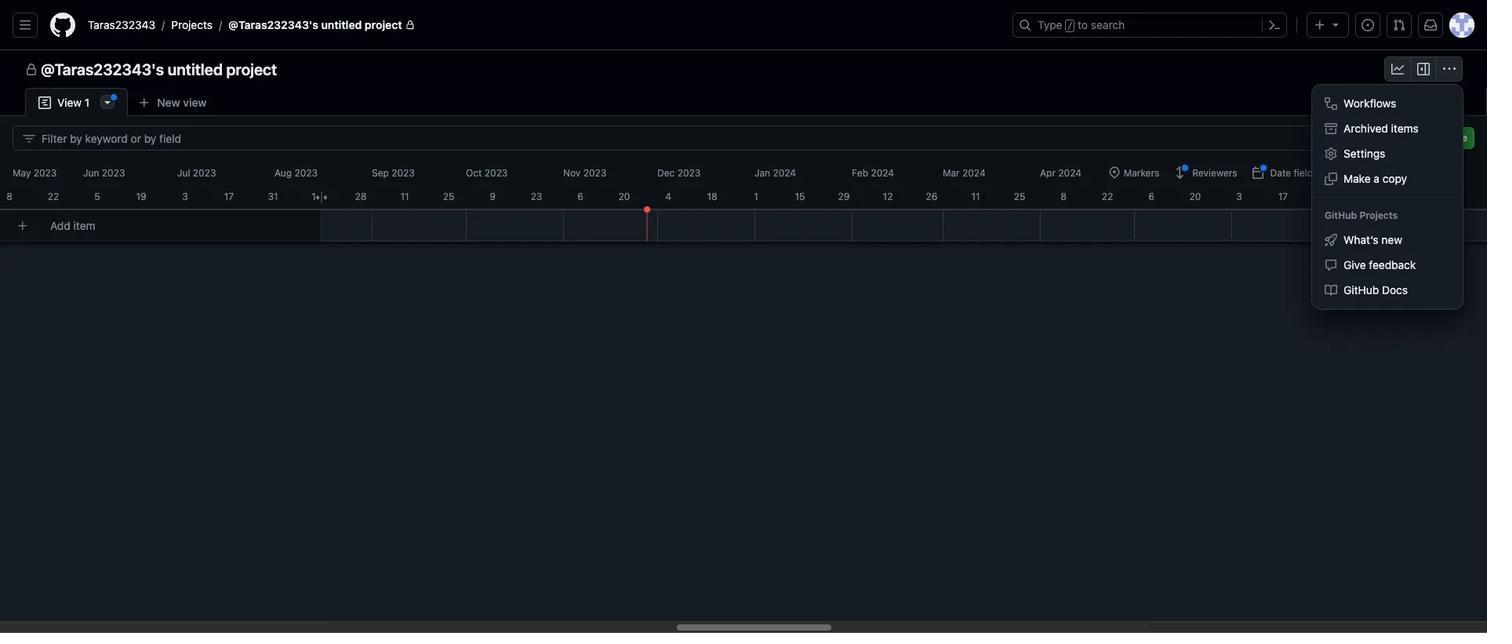 Task type: describe. For each thing, give the bounding box(es) containing it.
17 column header from the left
[[1018, 185, 1021, 204]]

date fields button
[[1245, 162, 1325, 184]]

comment image
[[1325, 259, 1337, 271]]

nov 2023 column header
[[554, 160, 648, 185]]

today
[[1385, 167, 1411, 179]]

may 2024
[[1134, 167, 1179, 179]]

6 column header from the left
[[359, 185, 362, 204]]

reviewers button
[[1167, 162, 1245, 184]]

2023 for dec 2023
[[677, 167, 701, 179]]

2 column header from the left
[[140, 185, 143, 204]]

aug 2023 column header
[[265, 160, 362, 185]]

archived
[[1344, 122, 1388, 135]]

2023 for jun 2023
[[102, 167, 125, 179]]

0 vertical spatial project
[[365, 18, 402, 31]]

mar
[[943, 167, 960, 179]]

menu containing workflows
[[1312, 85, 1463, 309]]

workflows
[[1344, 96, 1397, 110]]

jun 2023
[[83, 167, 125, 179]]

copy image
[[1325, 173, 1337, 185]]

may for may 2024
[[1134, 167, 1153, 179]]

project inside navigation
[[226, 60, 277, 78]]

search
[[1091, 18, 1125, 31]]

may 2023 column header
[[3, 160, 100, 185]]

gear image
[[1325, 147, 1337, 160]]

untitled inside project navigation
[[168, 60, 223, 78]]

sc 9kayk9 0 image up workflows link
[[1392, 63, 1404, 75]]

new
[[1382, 233, 1403, 246]]

today button
[[1378, 162, 1418, 184]]

reviewers
[[1193, 167, 1238, 179]]

workflows link
[[1319, 91, 1457, 116]]

5
[[94, 191, 100, 202]]

project navigation
[[0, 50, 1487, 88]]

what's new
[[1344, 233, 1403, 246]]

fields
[[1294, 167, 1318, 179]]

oct 2023
[[466, 167, 508, 179]]

10 column header from the left
[[623, 185, 626, 204]]

oct
[[466, 167, 482, 179]]

type
[[1038, 18, 1063, 31]]

taras232343 / projects /
[[88, 18, 222, 32]]

mar 2024
[[943, 167, 986, 179]]

nov
[[563, 167, 581, 179]]

19 column header from the left
[[1194, 185, 1197, 204]]

discard button
[[1384, 127, 1433, 149]]

list containing taras232343
[[82, 13, 1003, 38]]

issue opened image
[[1362, 19, 1374, 31]]

jan
[[755, 167, 770, 179]]

sep 2023
[[372, 167, 415, 179]]

1 for 1st the 1 column header
[[754, 191, 758, 202]]

make a copy
[[1344, 172, 1407, 185]]

copy
[[1383, 172, 1407, 185]]

archive image
[[1325, 122, 1337, 135]]

save
[[1446, 132, 1468, 144]]

new
[[157, 95, 180, 109]]

a
[[1374, 172, 1380, 185]]

view filters region
[[13, 126, 1475, 151]]

add
[[50, 219, 70, 232]]

may 2024 column header
[[1125, 160, 1222, 185]]

menu bar inside add item tab panel
[[1101, 162, 1475, 184]]

feb 2024 column header
[[842, 160, 933, 185]]

workflow image
[[1325, 97, 1337, 110]]

add item grid
[[0, 160, 1487, 633]]

github for github docs
[[1344, 283, 1379, 297]]

view
[[183, 95, 207, 109]]

aug 2023
[[275, 167, 318, 179]]

1 horizontal spatial unsaved changes image
[[1260, 165, 1267, 171]]

2 8 column header from the left
[[1061, 185, 1067, 204]]

@taras232343's inside project navigation
[[41, 60, 164, 78]]

dec 2023
[[657, 167, 701, 179]]

make a copy button
[[1319, 166, 1457, 191]]

sc 9kayk9 0 image inside view 1 link
[[38, 96, 51, 109]]

drag to resize the table column image
[[315, 191, 328, 204]]

0 vertical spatial unsaved changes image
[[111, 94, 117, 100]]

sep 2023 column header
[[362, 160, 457, 185]]

view options for view 1 image
[[101, 96, 114, 108]]

sep
[[372, 167, 389, 179]]

view
[[57, 96, 82, 109]]

1 1 column header from the left
[[754, 185, 758, 204]]

give
[[1344, 258, 1366, 271]]

9 column header
[[490, 185, 496, 204]]

item
[[73, 219, 95, 232]]

discard
[[1391, 132, 1426, 144]]

2023 for nov 2023
[[583, 167, 607, 179]]

settings
[[1344, 147, 1386, 160]]

2024 for jun 2024
[[1250, 167, 1273, 179]]

give feedback link
[[1319, 253, 1457, 278]]

apr 2024
[[1040, 167, 1082, 179]]

1 for 2nd the 1 column header from left
[[1325, 191, 1329, 202]]

13 column header from the left
[[842, 185, 846, 204]]

2 3 from the left
[[1236, 191, 1242, 202]]

jul
[[177, 167, 190, 179]]

github projects group
[[1312, 227, 1463, 303]]

projects inside menu
[[1360, 209, 1398, 221]]

triangle down image
[[1330, 18, 1342, 31]]

2024 for mar 2024
[[963, 167, 986, 179]]

apr 2024 column header
[[1031, 160, 1125, 185]]

6 for first 6 column header from right
[[1149, 191, 1155, 202]]

sc 9kayk9 0 image inside project navigation
[[1443, 63, 1456, 75]]

docs
[[1382, 283, 1408, 297]]

items
[[1391, 122, 1419, 135]]

github for github projects
[[1325, 209, 1357, 221]]

Start typing to create a draft, or type hashtag to select a repository text field
[[35, 211, 322, 240]]

jul 2023
[[177, 167, 216, 179]]

sc 9kayk9 0 image down notifications image
[[1417, 63, 1430, 75]]

github projects
[[1325, 209, 1398, 221]]

feedback
[[1369, 258, 1416, 271]]

2023 for jul 2023
[[193, 167, 216, 179]]

1 8 column header from the left
[[6, 185, 12, 204]]

mar 2024 column header
[[933, 160, 1031, 185]]

1 3 from the left
[[182, 191, 188, 202]]

date
[[1270, 167, 1291, 179]]

view 1
[[57, 96, 90, 109]]



Task type: locate. For each thing, give the bounding box(es) containing it.
3 column header down jun 2024
[[1236, 185, 1242, 204]]

list
[[82, 13, 1003, 38]]

2023 for may 2023
[[34, 167, 57, 179]]

11 column header from the left
[[711, 185, 714, 204]]

0 horizontal spatial 8
[[6, 191, 12, 202]]

2023 for aug 2023
[[295, 167, 318, 179]]

1 vertical spatial unsaved changes image
[[1260, 165, 1267, 171]]

1 horizontal spatial 6
[[1149, 191, 1155, 202]]

5 column header
[[94, 185, 100, 204]]

tab list
[[25, 88, 242, 117]]

0 horizontal spatial projects
[[171, 18, 213, 31]]

8 down apr 2024
[[1061, 191, 1067, 202]]

5 2024 from the left
[[1155, 167, 1179, 179]]

unsaved changes image left date
[[1260, 165, 1267, 171]]

1 vertical spatial sc 9kayk9 0 image
[[1174, 166, 1186, 179]]

4 column header from the left
[[271, 185, 275, 204]]

untitled left 'lock' icon
[[321, 18, 362, 31]]

2 horizontal spatial 1
[[1325, 191, 1329, 202]]

dec 2023 column header
[[648, 160, 745, 185]]

7 column header from the left
[[403, 185, 406, 204]]

book image
[[1325, 284, 1337, 297]]

6 2024 from the left
[[1250, 167, 1273, 179]]

markers
[[1124, 167, 1160, 179]]

aug
[[275, 167, 292, 179]]

6 down nov 2023
[[577, 191, 583, 202]]

untitled up view
[[168, 60, 223, 78]]

unsaved changes image
[[111, 94, 117, 100], [1260, 165, 1267, 171]]

jun
[[83, 167, 99, 179], [1232, 167, 1248, 179]]

rocket image
[[1325, 234, 1337, 246]]

menu item
[[1325, 162, 1378, 184]]

0 vertical spatial github
[[1325, 209, 1357, 221]]

1 right view
[[85, 96, 90, 109]]

3 down jun 2024
[[1236, 191, 1242, 202]]

may
[[13, 167, 31, 179], [1134, 167, 1153, 179]]

jan 2024 column header
[[745, 160, 842, 185]]

github
[[1325, 209, 1357, 221], [1344, 283, 1379, 297]]

6 for 2nd 6 column header from right
[[577, 191, 583, 202]]

14 column header from the left
[[886, 185, 890, 204]]

8
[[6, 191, 12, 202], [1061, 191, 1067, 202]]

jun 2024 column header
[[1222, 160, 1316, 185]]

command palette image
[[1268, 19, 1281, 31]]

3 2023 from the left
[[193, 167, 216, 179]]

2 horizontal spatial /
[[1067, 20, 1073, 31]]

23 column header from the left
[[1457, 185, 1461, 204]]

0 horizontal spatial 6 column header
[[577, 185, 583, 204]]

archived items link
[[1319, 116, 1457, 141]]

1 horizontal spatial untitled
[[321, 18, 362, 31]]

menu
[[1312, 85, 1463, 309]]

menu item inside add item tab panel
[[1325, 162, 1378, 184]]

jun 2024
[[1232, 167, 1273, 179]]

github inside group
[[1344, 283, 1379, 297]]

1 horizontal spatial 1
[[754, 191, 758, 202]]

/
[[162, 18, 165, 32], [219, 18, 222, 32], [1067, 20, 1073, 31]]

1 column header down jan
[[754, 185, 758, 204]]

1 horizontal spatial 8
[[1061, 191, 1067, 202]]

8 column header
[[6, 185, 12, 204], [1061, 185, 1067, 204]]

taras232343
[[88, 18, 155, 31]]

feb 2024
[[852, 167, 894, 179]]

0 horizontal spatial /
[[162, 18, 165, 32]]

/ inside 'type / to search'
[[1067, 20, 1073, 31]]

2023 inside 'column header'
[[193, 167, 216, 179]]

notifications image
[[1425, 19, 1437, 31]]

github down give
[[1344, 283, 1379, 297]]

1 2024 from the left
[[773, 167, 796, 179]]

1 horizontal spatial 6 column header
[[1149, 185, 1155, 204]]

region
[[1312, 85, 1463, 309]]

cell inside add item grid
[[644, 206, 650, 213]]

date fields
[[1270, 167, 1318, 179]]

@taras232343's untitled project
[[228, 18, 402, 31], [41, 60, 277, 78]]

sc 9kayk9 0 image left view
[[38, 96, 51, 109]]

1 horizontal spatial project
[[365, 18, 402, 31]]

2023 for sep 2023
[[392, 167, 415, 179]]

sc 9kayk9 0 image
[[1392, 63, 1404, 75], [1417, 63, 1430, 75], [25, 64, 38, 76], [38, 96, 51, 109], [23, 132, 35, 145]]

1 vertical spatial github
[[1344, 283, 1379, 297]]

1 vertical spatial projects
[[1360, 209, 1398, 221]]

0 vertical spatial sc 9kayk9 0 image
[[1443, 63, 1456, 75]]

0 horizontal spatial 6
[[577, 191, 583, 202]]

jun for jun 2023
[[83, 167, 99, 179]]

jun 2023 column header
[[74, 160, 168, 185]]

2 3 column header from the left
[[1236, 185, 1242, 204]]

add item
[[50, 219, 95, 232]]

what's new link
[[1319, 227, 1457, 253]]

create new item or add existing item image
[[16, 219, 29, 232]]

projects inside the taras232343 / projects /
[[171, 18, 213, 31]]

view 1 link
[[25, 88, 128, 117]]

1 may from the left
[[13, 167, 31, 179]]

unsaved changes image right view 1
[[111, 94, 117, 100]]

0 horizontal spatial sc 9kayk9 0 image
[[1174, 166, 1186, 179]]

1 vertical spatial untitled
[[168, 60, 223, 78]]

to
[[1078, 18, 1088, 31]]

1 horizontal spatial 3
[[1236, 191, 1242, 202]]

github up rocket icon
[[1325, 209, 1357, 221]]

jun for jun 2024
[[1232, 167, 1248, 179]]

2023 inside column header
[[677, 167, 701, 179]]

new view
[[157, 95, 207, 109]]

3 column header from the left
[[227, 185, 231, 204]]

9 column header from the left
[[535, 185, 538, 204]]

6
[[577, 191, 583, 202], [1149, 191, 1155, 202]]

20 column header from the left
[[1282, 185, 1285, 204]]

1 horizontal spatial sc 9kayk9 0 image
[[1443, 63, 1456, 75]]

3 column header down jul
[[182, 185, 188, 204]]

dec
[[657, 167, 675, 179]]

projects right taras232343
[[171, 18, 213, 31]]

1 horizontal spatial @taras232343's
[[228, 18, 318, 31]]

1 column header from the left
[[52, 185, 55, 204]]

1 horizontal spatial projects
[[1360, 209, 1398, 221]]

8 2023 from the left
[[677, 167, 701, 179]]

oct 2023 column header
[[457, 160, 554, 185]]

sc 9kayk9 0 image up may 2023 on the left of page
[[23, 132, 35, 145]]

1 6 column header from the left
[[577, 185, 583, 204]]

1 horizontal spatial 1 column header
[[1325, 185, 1329, 204]]

1 8 from the left
[[6, 191, 12, 202]]

Filter by keyword or by field field
[[42, 126, 1364, 150]]

4 column header
[[665, 185, 671, 204]]

1 jun from the left
[[83, 167, 99, 179]]

region containing workflows
[[1312, 85, 1463, 309]]

lock image
[[405, 20, 415, 30]]

2 may from the left
[[1134, 167, 1153, 179]]

3 column header
[[182, 185, 188, 204], [1236, 185, 1242, 204]]

6 column header
[[577, 185, 583, 204], [1149, 185, 1155, 204]]

0 horizontal spatial 1 column header
[[754, 185, 758, 204]]

0 horizontal spatial 3 column header
[[182, 185, 188, 204]]

markers button
[[1101, 162, 1167, 184]]

22 column header from the left
[[1414, 185, 1417, 204]]

sc 9kayk9 0 image
[[1443, 63, 1456, 75], [1174, 166, 1186, 179]]

0 horizontal spatial 1
[[85, 96, 90, 109]]

github docs link
[[1319, 278, 1457, 303]]

9
[[490, 191, 496, 202]]

sc 9kayk9 0 image up view 1 link
[[25, 64, 38, 76]]

projects
[[171, 18, 213, 31], [1360, 209, 1398, 221]]

calendar image
[[1252, 166, 1264, 179]]

may 2023
[[13, 167, 57, 179]]

archived items
[[1344, 122, 1419, 135]]

2023 for oct 2023
[[485, 167, 508, 179]]

0 vertical spatial @taras232343's untitled project
[[228, 18, 402, 31]]

2024 for jan 2024
[[773, 167, 796, 179]]

new view button
[[128, 90, 217, 115]]

0 horizontal spatial project
[[226, 60, 277, 78]]

2023
[[34, 167, 57, 179], [102, 167, 125, 179], [193, 167, 216, 179], [295, 167, 318, 179], [392, 167, 415, 179], [485, 167, 508, 179], [583, 167, 607, 179], [677, 167, 701, 179]]

5 2023 from the left
[[392, 167, 415, 179]]

6 column header down may 2024 in the right top of the page
[[1149, 185, 1155, 204]]

2 6 column header from the left
[[1149, 185, 1155, 204]]

0 horizontal spatial 3
[[182, 191, 188, 202]]

0 horizontal spatial 8 column header
[[6, 185, 12, 204]]

6 2023 from the left
[[485, 167, 508, 179]]

/ for type
[[1067, 20, 1073, 31]]

may for may 2023
[[13, 167, 31, 179]]

2024 inside 'column header'
[[1250, 167, 1273, 179]]

1 column header
[[754, 185, 758, 204], [1325, 185, 1329, 204]]

7 2023 from the left
[[583, 167, 607, 179]]

menu bar containing markers
[[1101, 162, 1475, 184]]

1 horizontal spatial 8 column header
[[1061, 185, 1067, 204]]

2 jun from the left
[[1232, 167, 1248, 179]]

2024 for apr 2024
[[1058, 167, 1082, 179]]

1 down jan
[[754, 191, 758, 202]]

8 down may 2023 column header
[[6, 191, 12, 202]]

github docs
[[1344, 283, 1408, 297]]

type / to search
[[1038, 18, 1125, 31]]

4
[[665, 191, 671, 202]]

1 vertical spatial project
[[226, 60, 277, 78]]

5 column header from the left
[[315, 185, 318, 204]]

15 column header from the left
[[930, 185, 933, 204]]

cell
[[644, 206, 650, 213]]

jul 2023 column header
[[168, 160, 265, 185]]

2 6 from the left
[[1149, 191, 1155, 202]]

2023 inside "column header"
[[392, 167, 415, 179]]

jun inside column header
[[83, 167, 99, 179]]

jun left calendar icon at the right of page
[[1232, 167, 1248, 179]]

1 2023 from the left
[[34, 167, 57, 179]]

nov 2023
[[563, 167, 607, 179]]

3 down jul
[[182, 191, 188, 202]]

add item tab panel
[[0, 116, 1487, 633]]

make
[[1344, 172, 1371, 185]]

2 2024 from the left
[[871, 167, 894, 179]]

6 column header down nov 2023
[[577, 185, 583, 204]]

1 horizontal spatial /
[[219, 18, 222, 32]]

2 2023 from the left
[[102, 167, 125, 179]]

column header
[[52, 185, 55, 204], [140, 185, 143, 204], [227, 185, 231, 204], [271, 185, 275, 204], [315, 185, 318, 204], [359, 185, 362, 204], [403, 185, 406, 204], [447, 185, 450, 204], [535, 185, 538, 204], [623, 185, 626, 204], [711, 185, 714, 204], [799, 185, 802, 204], [842, 185, 846, 204], [886, 185, 890, 204], [930, 185, 933, 204], [974, 185, 977, 204], [1018, 185, 1021, 204], [1106, 185, 1109, 204], [1194, 185, 1197, 204], [1282, 185, 1285, 204], [1370, 185, 1373, 204], [1414, 185, 1417, 204], [1457, 185, 1461, 204]]

1 inside tab list
[[85, 96, 90, 109]]

unsaved changes image
[[1182, 165, 1189, 171]]

jan 2024
[[755, 167, 796, 179]]

2024 for may 2024
[[1155, 167, 1179, 179]]

menu bar
[[1101, 162, 1475, 184]]

1 horizontal spatial 3 column header
[[1236, 185, 1242, 204]]

2024
[[773, 167, 796, 179], [871, 167, 894, 179], [963, 167, 986, 179], [1058, 167, 1082, 179], [1155, 167, 1179, 179], [1250, 167, 1273, 179]]

tab list containing new view
[[25, 88, 242, 117]]

3 2024 from the left
[[963, 167, 986, 179]]

projects up what's new
[[1360, 209, 1398, 221]]

3
[[182, 191, 188, 202], [1236, 191, 1242, 202]]

8 column header from the left
[[447, 185, 450, 204]]

21 column header from the left
[[1370, 185, 1373, 204]]

jun up 5 column header
[[83, 167, 99, 179]]

2 1 column header from the left
[[1325, 185, 1329, 204]]

1 down the copy icon
[[1325, 191, 1329, 202]]

give feedback
[[1344, 258, 1416, 271]]

sorted by: reviewers ascending element
[[1174, 165, 1238, 181]]

git pull request image
[[1393, 19, 1406, 31]]

apr
[[1040, 167, 1056, 179]]

4 2023 from the left
[[295, 167, 318, 179]]

0 vertical spatial projects
[[171, 18, 213, 31]]

2024 for feb 2024
[[871, 167, 894, 179]]

save button
[[1439, 127, 1475, 149]]

1 vertical spatial @taras232343's
[[41, 60, 164, 78]]

18 column header from the left
[[1106, 185, 1109, 204]]

6 down may 2024 in the right top of the page
[[1149, 191, 1155, 202]]

1 3 column header from the left
[[182, 185, 188, 204]]

1 column header left make on the top right of the page
[[1325, 185, 1329, 204]]

jun inside 'column header'
[[1232, 167, 1248, 179]]

@taras232343's untitled project inside project navigation
[[41, 60, 277, 78]]

settings link
[[1319, 141, 1457, 166]]

plus image
[[1314, 19, 1326, 31]]

1 horizontal spatial jun
[[1232, 167, 1248, 179]]

4 2024 from the left
[[1058, 167, 1082, 179]]

@taras232343's untitled project link
[[222, 13, 421, 38]]

/ for taras232343
[[162, 18, 165, 32]]

projects link
[[165, 13, 219, 38]]

0 vertical spatial untitled
[[321, 18, 362, 31]]

taras232343 link
[[82, 13, 162, 38]]

project
[[365, 18, 402, 31], [226, 60, 277, 78]]

0 horizontal spatial @taras232343's
[[41, 60, 164, 78]]

0 horizontal spatial may
[[13, 167, 31, 179]]

homepage image
[[50, 13, 75, 38]]

what's
[[1344, 233, 1379, 246]]

1 vertical spatial @taras232343's untitled project
[[41, 60, 277, 78]]

1 6 from the left
[[577, 191, 583, 202]]

untitled
[[321, 18, 362, 31], [168, 60, 223, 78]]

sc 9kayk9 0 image inside view filters "region"
[[23, 132, 35, 145]]

feb
[[852, 167, 868, 179]]

2 8 from the left
[[1061, 191, 1067, 202]]

16 column header from the left
[[974, 185, 977, 204]]

0 horizontal spatial untitled
[[168, 60, 223, 78]]

may left unsaved changes image
[[1134, 167, 1153, 179]]

12 column header from the left
[[799, 185, 802, 204]]

may up create new item or add existing item image
[[13, 167, 31, 179]]

1
[[85, 96, 90, 109], [754, 191, 758, 202], [1325, 191, 1329, 202]]

0 vertical spatial @taras232343's
[[228, 18, 318, 31]]

@taras232343's
[[228, 18, 318, 31], [41, 60, 164, 78]]

1 horizontal spatial may
[[1134, 167, 1153, 179]]

0 horizontal spatial jun
[[83, 167, 99, 179]]

0 horizontal spatial unsaved changes image
[[111, 94, 117, 100]]



Task type: vqa. For each thing, say whether or not it's contained in the screenshot.
2nd 1 Column Header from right
yes



